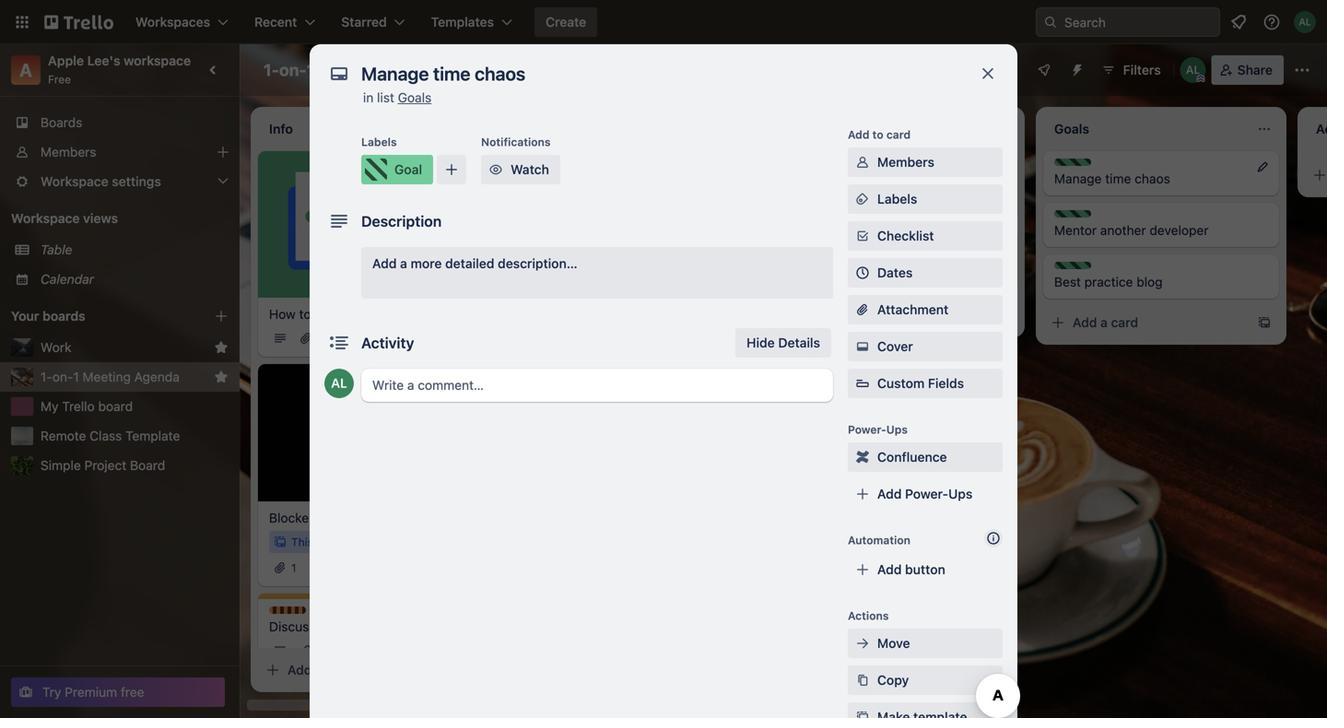 Task type: describe. For each thing, give the bounding box(es) containing it.
1 horizontal spatial board
[[365, 307, 399, 322]]

cover
[[878, 339, 914, 354]]

apple lee's workspace link
[[48, 53, 191, 68]]

hide
[[747, 335, 775, 350]]

on- inside button
[[52, 369, 73, 385]]

please
[[845, 249, 884, 264]]

create
[[546, 14, 587, 30]]

labels link
[[848, 184, 1003, 214]]

few
[[531, 260, 553, 275]]

goal for goal
[[395, 162, 422, 177]]

Board name text field
[[255, 55, 457, 85]]

remote
[[41, 428, 86, 444]]

views
[[83, 211, 118, 226]]

my
[[41, 399, 59, 414]]

on inside discuss can you please give feedback on the report?
[[974, 249, 989, 264]]

search image
[[1044, 15, 1059, 30]]

template.
[[364, 536, 413, 549]]

0 horizontal spatial labels
[[362, 136, 397, 148]]

card down practice
[[1112, 315, 1139, 330]]

1-on-1 meeting agenda inside board name text box
[[264, 60, 448, 80]]

sm image for copy
[[854, 671, 872, 690]]

checklist link
[[848, 221, 1003, 251]]

a link
[[11, 55, 41, 85]]

discussion
[[370, 511, 433, 526]]

primary element
[[0, 0, 1328, 44]]

attachment
[[878, 302, 949, 317]]

1 horizontal spatial members link
[[848, 148, 1003, 177]]

custom
[[878, 376, 925, 391]]

edit card image
[[1256, 160, 1271, 174]]

simple project board
[[41, 458, 165, 473]]

report?
[[816, 267, 859, 282]]

0 vertical spatial power-
[[848, 423, 887, 436]]

blocker - timely discussion (#4) link
[[269, 509, 476, 528]]

add a more detailed description…
[[373, 256, 578, 271]]

power ups image
[[1037, 63, 1052, 77]]

the inside discuss can you please give feedback on the report?
[[793, 267, 812, 282]]

1 horizontal spatial ups
[[949, 486, 973, 502]]

discuss can you please give feedback on the report?
[[793, 237, 989, 282]]

a down discuss discuss - suggested topic (#3)
[[316, 663, 323, 678]]

calendar
[[41, 272, 94, 287]]

goal for goal mentor another developer
[[1073, 211, 1098, 224]]

apple lee's workspace free
[[48, 53, 191, 86]]

feedback
[[916, 249, 971, 264]]

goal for goal manage time chaos
[[1073, 160, 1098, 172]]

dates
[[878, 265, 913, 280]]

color: purple, title: "reassign" element
[[874, 159, 941, 172]]

color: green, title: "goal" element up 'description'
[[362, 155, 433, 184]]

agenda inside button
[[134, 369, 180, 385]]

- inside discuss discuss - suggested topic (#3)
[[319, 619, 325, 635]]

free
[[121, 685, 144, 700]]

discuss discuss - suggested topic (#3)
[[269, 608, 455, 635]]

color: orange, title: "discuss" element for discuss - suggested topic (#3)
[[269, 607, 329, 621]]

we
[[727, 171, 744, 186]]

a down the blocker - timely discussion (#4)
[[354, 536, 361, 549]]

share
[[1238, 62, 1274, 77]]

table
[[41, 242, 72, 257]]

add a card button for please
[[782, 301, 989, 330]]

goal mentor another developer
[[1055, 211, 1210, 238]]

x,
[[658, 171, 671, 186]]

Write a comment text field
[[362, 369, 834, 402]]

discuss - suggested topic (#3) link
[[269, 618, 476, 636]]

1-on-1 meeting agenda button
[[41, 368, 207, 386]]

blocker - timely discussion (#4)
[[269, 511, 462, 526]]

sm image for checklist
[[854, 227, 872, 245]]

timely
[[327, 511, 366, 526]]

back to home image
[[44, 7, 113, 37]]

hide details link
[[736, 328, 832, 358]]

more
[[411, 256, 442, 271]]

blocker for -
[[269, 511, 314, 526]]

3
[[851, 196, 858, 209]]

star or unstar board image
[[468, 63, 483, 77]]

apple lee (applelee29) image
[[1295, 11, 1317, 33]]

checklist
[[878, 228, 935, 243]]

best practice blog link
[[1055, 273, 1269, 291]]

on- inside board name text box
[[279, 60, 307, 80]]

watch button
[[481, 155, 561, 184]]

add to card
[[848, 128, 911, 141]]

blocker for the
[[550, 160, 590, 172]]

how
[[269, 307, 296, 322]]

custom fields
[[878, 376, 965, 391]]

1 horizontal spatial add a card
[[812, 308, 877, 323]]

button
[[906, 562, 946, 577]]

/
[[848, 196, 851, 209]]

try
[[42, 685, 61, 700]]

show menu image
[[1294, 61, 1312, 79]]

create from template… image
[[1258, 315, 1273, 330]]

move
[[878, 636, 911, 651]]

card right this
[[317, 536, 340, 549]]

power-ups
[[848, 423, 908, 436]]

practice
[[1085, 274, 1134, 290]]

the team is stuck on x, how can we move forward? link
[[531, 170, 745, 207]]

work
[[41, 340, 71, 355]]

discuss reassign new training program
[[793, 160, 941, 186]]

i've drafted my goals for the next few months. any feedback? link
[[531, 240, 745, 277]]

filters
[[1124, 62, 1162, 77]]

discuss for please
[[812, 237, 853, 250]]

on inside blocker the team is stuck on x, how can we move forward?
[[640, 171, 655, 186]]

0 notifications image
[[1228, 11, 1251, 33]]

can you please give feedback on the report? link
[[793, 247, 1007, 284]]

try premium free
[[42, 685, 144, 700]]

sm image for cover
[[854, 338, 872, 356]]

feedback?
[[634, 260, 696, 275]]

your boards with 5 items element
[[11, 305, 186, 327]]

table link
[[41, 241, 229, 259]]

add a card for add a card button related to developer
[[1073, 315, 1139, 330]]

add button button
[[848, 555, 1003, 585]]

to for card
[[873, 128, 884, 141]]

color: red, title: "blocker" element
[[531, 159, 590, 172]]

board
[[130, 458, 165, 473]]

list
[[377, 90, 395, 105]]

0 horizontal spatial add a card button
[[258, 656, 465, 685]]

your boards
[[11, 308, 85, 324]]

1 horizontal spatial power-
[[906, 486, 949, 502]]

developer
[[1150, 223, 1210, 238]]

3 sm image from the top
[[854, 708, 872, 718]]

details
[[779, 335, 821, 350]]

sm image for watch
[[487, 160, 505, 179]]

1 inside button
[[73, 369, 79, 385]]

activity
[[362, 334, 414, 352]]

new training program link
[[793, 170, 1007, 188]]

apple
[[48, 53, 84, 68]]

add power-ups link
[[848, 480, 1003, 509]]

add a card for left add a card button
[[288, 663, 353, 678]]

create from template… image
[[996, 308, 1011, 323]]

0 horizontal spatial is
[[343, 536, 351, 549]]

1-on-1 meeting agenda inside "1-on-1 meeting agenda" button
[[41, 369, 180, 385]]

mentor another developer link
[[1055, 221, 1269, 240]]

goal best practice blog
[[1055, 263, 1163, 290]]

the
[[531, 171, 554, 186]]

in
[[363, 90, 374, 105]]

fields
[[929, 376, 965, 391]]

add inside button
[[878, 562, 902, 577]]

topic
[[396, 619, 426, 635]]

move
[[531, 190, 563, 205]]



Task type: vqa. For each thing, say whether or not it's contained in the screenshot.
right add a card
yes



Task type: locate. For each thing, give the bounding box(es) containing it.
my
[[603, 241, 620, 256]]

to left 'use'
[[299, 307, 311, 322]]

1 vertical spatial labels
[[878, 191, 918, 207]]

0 vertical spatial apple lee (applelee29) image
[[1181, 57, 1207, 83]]

1 vertical spatial 1
[[73, 369, 79, 385]]

card up color: purple, title: "reassign" element
[[887, 128, 911, 141]]

goal down manage
[[1073, 211, 1098, 224]]

discuss up report? in the top right of the page
[[812, 237, 853, 250]]

program
[[872, 171, 922, 186]]

class
[[90, 428, 122, 444]]

sm image for confluence
[[854, 448, 872, 467]]

the down can at top
[[793, 267, 812, 282]]

0 vertical spatial on-
[[279, 60, 307, 80]]

1 horizontal spatial 1-
[[264, 60, 279, 80]]

how
[[674, 171, 699, 186]]

workspace visible image
[[501, 63, 516, 77]]

members link down boards
[[0, 137, 240, 167]]

mentor
[[1055, 223, 1098, 238]]

1 vertical spatial color: orange, title: "discuss" element
[[793, 236, 853, 250]]

sm image
[[854, 190, 872, 208], [854, 634, 872, 653], [854, 708, 872, 718]]

reassign
[[893, 160, 941, 172]]

0 vertical spatial board
[[365, 307, 399, 322]]

custom fields button
[[848, 374, 1003, 393]]

2 starred icon image from the top
[[214, 370, 229, 385]]

confluence
[[878, 450, 948, 465]]

add a card button
[[782, 301, 989, 330], [1044, 308, 1251, 338], [258, 656, 465, 685]]

calendar link
[[41, 270, 229, 289]]

- left suggested
[[319, 619, 325, 635]]

best
[[1055, 274, 1082, 290]]

watch
[[511, 162, 550, 177]]

1 vertical spatial is
[[343, 536, 351, 549]]

in list goals
[[363, 90, 432, 105]]

sm image left cover
[[854, 338, 872, 356]]

workspace views
[[11, 211, 118, 226]]

1 horizontal spatial 1
[[291, 562, 297, 575]]

another
[[1101, 223, 1147, 238]]

1 vertical spatial -
[[319, 619, 325, 635]]

0 vertical spatial agenda
[[387, 60, 448, 80]]

0 horizontal spatial to
[[299, 307, 311, 322]]

2 sm image from the top
[[854, 634, 872, 653]]

2 vertical spatial 1
[[291, 562, 297, 575]]

1 vertical spatial ups
[[949, 486, 973, 502]]

sm image for labels
[[854, 190, 872, 208]]

add down best
[[1073, 315, 1098, 330]]

meeting inside board name text box
[[319, 60, 383, 80]]

labels down new training program link at the top right of the page
[[878, 191, 918, 207]]

blocker up move
[[550, 160, 590, 172]]

sm image left the watch
[[487, 160, 505, 179]]

goal for goal best practice blog
[[1073, 263, 1098, 276]]

add button
[[878, 562, 946, 577]]

1 horizontal spatial is
[[591, 171, 600, 186]]

meeting up in
[[319, 60, 383, 80]]

simple
[[41, 458, 81, 473]]

goal inside goal mentor another developer
[[1073, 211, 1098, 224]]

automation image
[[1063, 55, 1089, 81]]

ups up add button button
[[949, 486, 973, 502]]

0 vertical spatial meeting
[[319, 60, 383, 80]]

add up details
[[812, 308, 836, 323]]

this
[[339, 307, 361, 322]]

members link up labels link
[[848, 148, 1003, 177]]

0 horizontal spatial apple lee (applelee29) image
[[325, 369, 354, 398]]

meeting down work button
[[83, 369, 131, 385]]

0 vertical spatial blocker
[[550, 160, 590, 172]]

a left more
[[400, 256, 408, 271]]

give
[[888, 249, 912, 264]]

blocker up this
[[269, 511, 314, 526]]

goal inside goal best practice blog
[[1073, 263, 1098, 276]]

0 vertical spatial -
[[317, 511, 323, 526]]

this card is a template.
[[291, 536, 413, 549]]

1 vertical spatial starred icon image
[[214, 370, 229, 385]]

0 horizontal spatial on
[[640, 171, 655, 186]]

2 horizontal spatial add a card button
[[1044, 308, 1251, 338]]

sm image
[[854, 153, 872, 172], [487, 160, 505, 179], [854, 227, 872, 245], [854, 338, 872, 356], [854, 448, 872, 467], [854, 671, 872, 690]]

1 vertical spatial power-
[[906, 486, 949, 502]]

open information menu image
[[1263, 13, 1282, 31]]

discuss inside discuss can you please give feedback on the report?
[[812, 237, 853, 250]]

0 vertical spatial 1-
[[264, 60, 279, 80]]

add a card button for developer
[[1044, 308, 1251, 338]]

a down report? in the top right of the page
[[839, 308, 846, 323]]

simple project board link
[[41, 456, 229, 475]]

sm image right /
[[854, 190, 872, 208]]

premium
[[65, 685, 117, 700]]

1 horizontal spatial meeting
[[319, 60, 383, 80]]

0 vertical spatial ups
[[887, 423, 908, 436]]

apple lee (applelee29) image right filters
[[1181, 57, 1207, 83]]

0 horizontal spatial meeting
[[83, 369, 131, 385]]

agenda
[[387, 60, 448, 80], [134, 369, 180, 385]]

members up 'program'
[[878, 154, 935, 170]]

1- inside button
[[41, 369, 52, 385]]

1
[[307, 60, 315, 80], [73, 369, 79, 385], [291, 562, 297, 575]]

0 horizontal spatial power-
[[848, 423, 887, 436]]

starred icon image for work
[[214, 340, 229, 355]]

1 horizontal spatial the
[[793, 267, 812, 282]]

1-on-1 meeting agenda up in
[[264, 60, 448, 80]]

apple lee (applelee29) image down 'how to use this board' at left
[[325, 369, 354, 398]]

0 horizontal spatial ups
[[887, 423, 908, 436]]

power- down confluence
[[906, 486, 949, 502]]

1 horizontal spatial on-
[[279, 60, 307, 80]]

goal
[[1073, 160, 1098, 172], [395, 162, 422, 177], [1073, 211, 1098, 224], [1073, 263, 1098, 276]]

sm image inside cover link
[[854, 338, 872, 356]]

sm image up please
[[854, 227, 872, 245]]

on left "x,"
[[640, 171, 655, 186]]

remote class template link
[[41, 427, 229, 445]]

labels down list
[[362, 136, 397, 148]]

0 horizontal spatial 1
[[73, 369, 79, 385]]

power-
[[848, 423, 887, 436], [906, 486, 949, 502]]

notifications
[[481, 136, 551, 148]]

dates button
[[848, 258, 1003, 288]]

0 vertical spatial is
[[591, 171, 600, 186]]

members down boards
[[41, 144, 96, 160]]

blog
[[1137, 274, 1163, 290]]

workspace
[[11, 211, 80, 226]]

1 vertical spatial the
[[793, 267, 812, 282]]

1 vertical spatial board
[[98, 399, 133, 414]]

1 vertical spatial 1-on-1 meeting agenda
[[41, 369, 180, 385]]

1 vertical spatial to
[[299, 307, 311, 322]]

0 horizontal spatial the
[[679, 241, 699, 256]]

card down suggested
[[326, 663, 353, 678]]

goals
[[398, 90, 432, 105]]

add a card down practice
[[1073, 315, 1139, 330]]

blocker the team is stuck on x, how can we move forward?
[[531, 160, 744, 205]]

detailed
[[446, 256, 495, 271]]

blocker inside blocker the team is stuck on x, how can we move forward?
[[550, 160, 590, 172]]

starred icon image for 1-on-1 meeting agenda
[[214, 370, 229, 385]]

discuss down add to card at the top right
[[852, 160, 894, 172]]

sm image inside watch button
[[487, 160, 505, 179]]

actions
[[848, 610, 889, 622]]

boards
[[41, 115, 82, 130]]

members
[[41, 144, 96, 160], [878, 154, 935, 170]]

add power-ups
[[878, 486, 973, 502]]

sm image left copy
[[854, 671, 872, 690]]

copy link
[[848, 666, 1003, 695]]

0 vertical spatial labels
[[362, 136, 397, 148]]

color: green, title: "goal" element down "mentor" on the right of the page
[[1055, 262, 1098, 276]]

add a more detailed description… link
[[362, 247, 834, 299]]

any
[[608, 260, 630, 275]]

color: orange, title: "discuss" element down this
[[269, 607, 329, 621]]

a down practice
[[1101, 315, 1108, 330]]

2 vertical spatial color: orange, title: "discuss" element
[[269, 607, 329, 621]]

1 vertical spatial sm image
[[854, 634, 872, 653]]

add board image
[[214, 309, 229, 324]]

1 vertical spatial apple lee (applelee29) image
[[325, 369, 354, 398]]

0 horizontal spatial on-
[[52, 369, 73, 385]]

discuss for suggested
[[288, 608, 329, 621]]

can
[[793, 249, 817, 264]]

months.
[[556, 260, 604, 275]]

1 horizontal spatial members
[[878, 154, 935, 170]]

color: green, title: "goal" element for manage
[[1055, 159, 1098, 172]]

add a card down suggested
[[288, 663, 353, 678]]

board up remote class template
[[98, 399, 133, 414]]

the right for
[[679, 241, 699, 256]]

my trello board link
[[41, 397, 229, 416]]

sm image inside the copy link
[[854, 671, 872, 690]]

goal inside goal manage time chaos
[[1073, 160, 1098, 172]]

0 horizontal spatial agenda
[[134, 369, 180, 385]]

i've
[[531, 241, 552, 256]]

agenda inside board name text box
[[387, 60, 448, 80]]

color: orange, title: "discuss" element for can you please give feedback on the report?
[[793, 236, 853, 250]]

goals
[[624, 241, 656, 256]]

suggested
[[329, 619, 393, 635]]

add a card button down suggested
[[258, 656, 465, 685]]

None text field
[[352, 57, 961, 90]]

team
[[557, 171, 587, 186]]

sm image down the copy link
[[854, 708, 872, 718]]

next
[[702, 241, 728, 256]]

can
[[702, 171, 724, 186]]

discuss for training
[[852, 160, 894, 172]]

add down discuss discuss - suggested topic (#3)
[[288, 663, 312, 678]]

sm image down power-ups
[[854, 448, 872, 467]]

add
[[848, 128, 870, 141], [373, 256, 397, 271], [812, 308, 836, 323], [1073, 315, 1098, 330], [878, 486, 902, 502], [878, 562, 902, 577], [288, 663, 312, 678]]

1 inside board name text box
[[307, 60, 315, 80]]

1 horizontal spatial add a card button
[[782, 301, 989, 330]]

- left 'timely'
[[317, 511, 323, 526]]

0 vertical spatial on
[[640, 171, 655, 186]]

(#4)
[[436, 511, 462, 526]]

2 vertical spatial sm image
[[854, 708, 872, 718]]

how to use this board
[[269, 307, 399, 322]]

my trello board
[[41, 399, 133, 414]]

add a card down report? in the top right of the page
[[812, 308, 877, 323]]

color: green, title: "goal" element
[[362, 155, 433, 184], [1055, 159, 1098, 172], [1055, 210, 1098, 224], [1055, 262, 1098, 276]]

boards link
[[0, 108, 240, 137]]

you
[[820, 249, 842, 264]]

discuss
[[852, 160, 894, 172], [812, 237, 853, 250], [288, 608, 329, 621], [269, 619, 316, 635]]

0 vertical spatial sm image
[[854, 190, 872, 208]]

2 horizontal spatial add a card
[[1073, 315, 1139, 330]]

sm image down add to card at the top right
[[854, 153, 872, 172]]

goal up 'description'
[[395, 162, 422, 177]]

to up "discuss reassign new training program"
[[873, 128, 884, 141]]

forward?
[[567, 190, 619, 205]]

add down automation
[[878, 562, 902, 577]]

0 horizontal spatial members
[[41, 144, 96, 160]]

1 horizontal spatial to
[[873, 128, 884, 141]]

0 vertical spatial the
[[679, 241, 699, 256]]

add a card
[[812, 308, 877, 323], [1073, 315, 1139, 330], [288, 663, 353, 678]]

the inside i've drafted my goals for the next few months. any feedback?
[[679, 241, 699, 256]]

is up forward?
[[591, 171, 600, 186]]

sm image inside labels link
[[854, 190, 872, 208]]

to for use
[[299, 307, 311, 322]]

manage
[[1055, 171, 1102, 186]]

Search field
[[1059, 8, 1220, 36]]

add up "discuss reassign new training program"
[[848, 128, 870, 141]]

add a card button down blog
[[1044, 308, 1251, 338]]

1 horizontal spatial on
[[974, 249, 989, 264]]

is inside blocker the team is stuck on x, how can we move forward?
[[591, 171, 600, 186]]

color: green, title: "goal" element left time
[[1055, 159, 1098, 172]]

sm image down actions
[[854, 634, 872, 653]]

0 horizontal spatial add a card
[[288, 663, 353, 678]]

add down confluence
[[878, 486, 902, 502]]

1 vertical spatial agenda
[[134, 369, 180, 385]]

1 horizontal spatial labels
[[878, 191, 918, 207]]

board
[[365, 307, 399, 322], [98, 399, 133, 414]]

sm image inside "checklist" link
[[854, 227, 872, 245]]

move link
[[848, 629, 1003, 658]]

remote class template
[[41, 428, 180, 444]]

sm image for move
[[854, 634, 872, 653]]

cover link
[[848, 332, 1003, 362]]

add left more
[[373, 256, 397, 271]]

project
[[84, 458, 127, 473]]

apple lee (applelee29) image
[[1181, 57, 1207, 83], [325, 369, 354, 398]]

color: orange, title: "discuss" element up report? in the top right of the page
[[793, 236, 853, 250]]

1-on-1 meeting agenda down work button
[[41, 369, 180, 385]]

on right the feedback
[[974, 249, 989, 264]]

card down report? in the top right of the page
[[850, 308, 877, 323]]

board up activity
[[365, 307, 399, 322]]

1 sm image from the top
[[854, 190, 872, 208]]

1 vertical spatial on
[[974, 249, 989, 264]]

starred icon image
[[214, 340, 229, 355], [214, 370, 229, 385]]

0 vertical spatial 1
[[307, 60, 315, 80]]

is down 'timely'
[[343, 536, 351, 549]]

color: orange, title: "discuss" element
[[834, 159, 894, 172], [793, 236, 853, 250], [269, 607, 329, 621]]

0 horizontal spatial board
[[98, 399, 133, 414]]

try premium free button
[[11, 678, 225, 707]]

to
[[873, 128, 884, 141], [299, 307, 311, 322]]

2 horizontal spatial 1
[[307, 60, 315, 80]]

goal down "mentor" on the right of the page
[[1073, 263, 1098, 276]]

discuss left suggested
[[269, 619, 316, 635]]

color: green, title: "goal" element for best
[[1055, 262, 1098, 276]]

discuss inside "discuss reassign new training program"
[[852, 160, 894, 172]]

1 vertical spatial blocker
[[269, 511, 314, 526]]

add a card button up cover
[[782, 301, 989, 330]]

0 horizontal spatial 1-
[[41, 369, 52, 385]]

0 horizontal spatial blocker
[[269, 511, 314, 526]]

1 horizontal spatial blocker
[[550, 160, 590, 172]]

0 vertical spatial color: orange, title: "discuss" element
[[834, 159, 894, 172]]

color: green, title: "goal" element down manage
[[1055, 210, 1098, 224]]

goal left time
[[1073, 160, 1098, 172]]

discuss down this
[[288, 608, 329, 621]]

meeting inside button
[[83, 369, 131, 385]]

0 vertical spatial starred icon image
[[214, 340, 229, 355]]

automation
[[848, 534, 911, 547]]

sm image inside move link
[[854, 634, 872, 653]]

agenda up my trello board link
[[134, 369, 180, 385]]

sm image for members
[[854, 153, 872, 172]]

how to use this board link
[[269, 305, 476, 324]]

power- up confluence
[[848, 423, 887, 436]]

1 horizontal spatial agenda
[[387, 60, 448, 80]]

0 horizontal spatial 1-on-1 meeting agenda
[[41, 369, 180, 385]]

color: green, title: "goal" element for mentor
[[1055, 210, 1098, 224]]

1- inside board name text box
[[264, 60, 279, 80]]

1 vertical spatial 1-
[[41, 369, 52, 385]]

free
[[48, 73, 71, 86]]

0 horizontal spatial members link
[[0, 137, 240, 167]]

0 vertical spatial 1-on-1 meeting agenda
[[264, 60, 448, 80]]

color: orange, title: "discuss" element down add to card at the top right
[[834, 159, 894, 172]]

1 starred icon image from the top
[[214, 340, 229, 355]]

ups up confluence
[[887, 423, 908, 436]]

agenda up goals
[[387, 60, 448, 80]]

1 horizontal spatial 1-on-1 meeting agenda
[[264, 60, 448, 80]]

1 vertical spatial meeting
[[83, 369, 131, 385]]

1 horizontal spatial apple lee (applelee29) image
[[1181, 57, 1207, 83]]

1 vertical spatial on-
[[52, 369, 73, 385]]

0 vertical spatial to
[[873, 128, 884, 141]]



